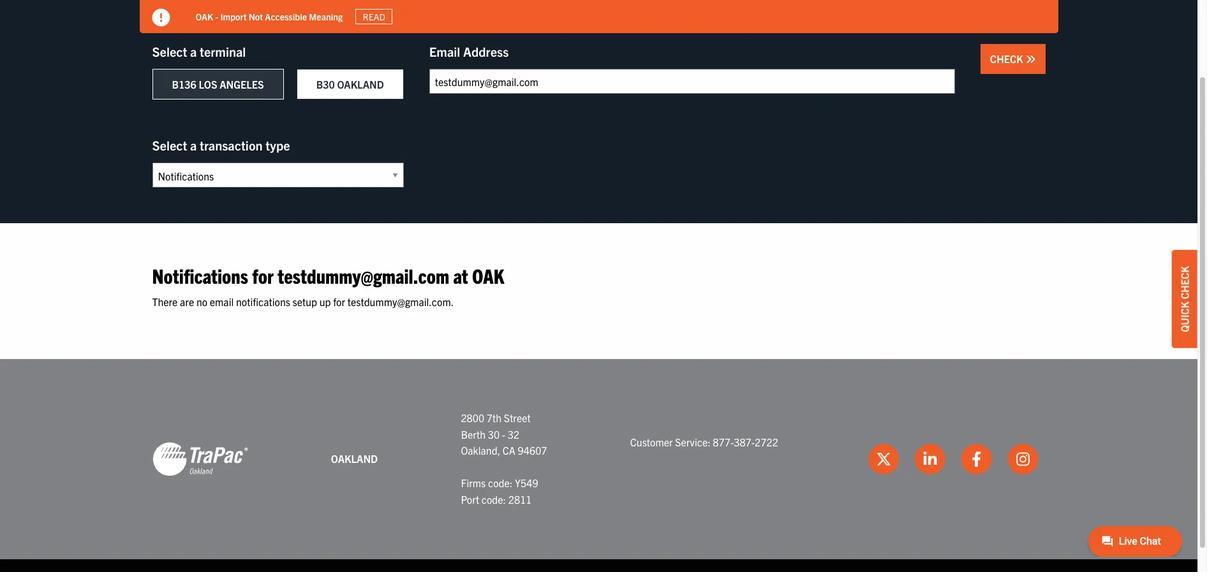 Task type: describe. For each thing, give the bounding box(es) containing it.
read for trapac.com lfd & demurrage
[[333, 11, 356, 22]]

1 vertical spatial check
[[1179, 266, 1192, 299]]

email
[[210, 296, 234, 309]]

footer containing 2800 7th street
[[0, 359, 1198, 573]]

los
[[199, 78, 217, 91]]

are
[[180, 296, 194, 309]]

notifications
[[152, 263, 248, 288]]

email
[[429, 43, 461, 59]]

30
[[488, 428, 500, 441]]

0 vertical spatial code:
[[488, 477, 513, 490]]

select for select a terminal
[[152, 43, 187, 59]]

b136 los angeles
[[172, 78, 264, 91]]

oakland inside footer
[[331, 453, 378, 465]]

up
[[320, 296, 331, 309]]

b30 oakland
[[316, 78, 384, 91]]

angeles
[[220, 78, 264, 91]]

0 horizontal spatial for
[[252, 263, 274, 288]]

b136
[[172, 78, 196, 91]]

notifications
[[236, 296, 290, 309]]

7th
[[487, 412, 502, 425]]

import
[[221, 11, 247, 22]]

berth
[[461, 428, 486, 441]]

read link for trapac.com lfd & demurrage
[[326, 9, 363, 24]]

not
[[249, 11, 263, 22]]

a for transaction
[[190, 137, 197, 153]]

firms
[[461, 477, 486, 490]]

y549
[[515, 477, 539, 490]]

accessible
[[265, 11, 307, 22]]

customer
[[631, 436, 673, 449]]

testdummy@gmail.com.
[[348, 296, 454, 309]]

meaning
[[309, 11, 343, 22]]

32
[[508, 428, 520, 441]]

2811
[[509, 493, 532, 506]]

there are no email notifications setup up for testdummy@gmail.com.
[[152, 296, 454, 309]]

service:
[[676, 436, 711, 449]]

oak - import not accessible meaning
[[196, 11, 343, 22]]

email address
[[429, 43, 509, 59]]

firms code:  y549 port code:  2811
[[461, 477, 539, 506]]

lfd
[[244, 11, 260, 22]]

oakland,
[[461, 444, 501, 457]]

read link for oak - import not accessible meaning
[[356, 9, 393, 24]]

at
[[454, 263, 468, 288]]

2800 7th street berth 30 - 32 oakland, ca 94607
[[461, 412, 547, 457]]

select for select a transaction type
[[152, 137, 187, 153]]

solid image inside check button
[[1026, 54, 1036, 64]]



Task type: vqa. For each thing, say whether or not it's contained in the screenshot.
check button in the top right of the page
yes



Task type: locate. For each thing, give the bounding box(es) containing it.
a left terminal
[[190, 43, 197, 59]]

1 vertical spatial oak
[[472, 263, 505, 288]]

read right meaning
[[363, 11, 386, 22]]

footer
[[0, 359, 1198, 573]]

2 read link from the left
[[356, 9, 393, 24]]

for right up
[[333, 296, 345, 309]]

0 vertical spatial select
[[152, 43, 187, 59]]

0 vertical spatial check
[[991, 52, 1026, 65]]

1 horizontal spatial -
[[502, 428, 506, 441]]

1 vertical spatial a
[[190, 137, 197, 153]]

oak right at
[[472, 263, 505, 288]]

oakland image
[[152, 442, 248, 477]]

- left import
[[215, 11, 218, 22]]

oak left import
[[196, 11, 213, 22]]

demurrage
[[270, 11, 313, 22]]

read for oak - import not accessible meaning
[[363, 11, 386, 22]]

1 vertical spatial oakland
[[331, 453, 378, 465]]

0 vertical spatial oakland
[[337, 78, 384, 91]]

trapac.com lfd & demurrage
[[196, 11, 313, 22]]

notifications for testdummy@gmail.com at oak
[[152, 263, 505, 288]]

select a transaction type
[[152, 137, 290, 153]]

94607
[[518, 444, 547, 457]]

1 horizontal spatial solid image
[[1026, 54, 1036, 64]]

no
[[197, 296, 208, 309]]

1 horizontal spatial for
[[333, 296, 345, 309]]

type
[[266, 137, 290, 153]]

for
[[252, 263, 274, 288], [333, 296, 345, 309]]

1 vertical spatial select
[[152, 137, 187, 153]]

code: right the port
[[482, 493, 506, 506]]

0 horizontal spatial check
[[991, 52, 1026, 65]]

code:
[[488, 477, 513, 490], [482, 493, 506, 506]]

0 vertical spatial solid image
[[152, 9, 170, 27]]

solid image
[[152, 9, 170, 27], [1026, 54, 1036, 64]]

check
[[991, 52, 1026, 65], [1179, 266, 1192, 299]]

2800
[[461, 412, 485, 425]]

1 horizontal spatial read
[[363, 11, 386, 22]]

2 read from the left
[[363, 11, 386, 22]]

address
[[463, 43, 509, 59]]

select a terminal
[[152, 43, 246, 59]]

2 select from the top
[[152, 137, 187, 153]]

2 a from the top
[[190, 137, 197, 153]]

for up notifications
[[252, 263, 274, 288]]

terminal
[[200, 43, 246, 59]]

setup
[[293, 296, 317, 309]]

1 read from the left
[[333, 11, 356, 22]]

there
[[152, 296, 178, 309]]

street
[[504, 412, 531, 425]]

read right demurrage
[[333, 11, 356, 22]]

read
[[333, 11, 356, 22], [363, 11, 386, 22]]

oak
[[196, 11, 213, 22], [472, 263, 505, 288]]

a for terminal
[[190, 43, 197, 59]]

select
[[152, 43, 187, 59], [152, 137, 187, 153]]

oakland
[[337, 78, 384, 91], [331, 453, 378, 465]]

testdummy@gmail.com
[[278, 263, 450, 288]]

0 horizontal spatial solid image
[[152, 9, 170, 27]]

port
[[461, 493, 480, 506]]

387-
[[734, 436, 755, 449]]

code: up 2811
[[488, 477, 513, 490]]

1 vertical spatial for
[[333, 296, 345, 309]]

0 vertical spatial a
[[190, 43, 197, 59]]

quick check link
[[1173, 250, 1198, 348]]

877-
[[713, 436, 734, 449]]

0 horizontal spatial oak
[[196, 11, 213, 22]]

a
[[190, 43, 197, 59], [190, 137, 197, 153]]

0 vertical spatial for
[[252, 263, 274, 288]]

ca
[[503, 444, 516, 457]]

quick
[[1179, 302, 1192, 332]]

0 horizontal spatial -
[[215, 11, 218, 22]]

-
[[215, 11, 218, 22], [502, 428, 506, 441]]

read link right meaning
[[356, 9, 393, 24]]

1 horizontal spatial check
[[1179, 266, 1192, 299]]

customer service: 877-387-2722
[[631, 436, 779, 449]]

Email Address email field
[[429, 69, 956, 94]]

1 horizontal spatial oak
[[472, 263, 505, 288]]

select up b136
[[152, 43, 187, 59]]

select left transaction
[[152, 137, 187, 153]]

read link right demurrage
[[326, 9, 363, 24]]

- inside 2800 7th street berth 30 - 32 oakland, ca 94607
[[502, 428, 506, 441]]

1 read link from the left
[[326, 9, 363, 24]]

&
[[262, 11, 268, 22]]

1 vertical spatial -
[[502, 428, 506, 441]]

trapac.com
[[196, 11, 242, 22]]

1 vertical spatial solid image
[[1026, 54, 1036, 64]]

1 select from the top
[[152, 43, 187, 59]]

check button
[[981, 44, 1046, 74]]

a left transaction
[[190, 137, 197, 153]]

read link
[[326, 9, 363, 24], [356, 9, 393, 24]]

2722
[[755, 436, 779, 449]]

1 a from the top
[[190, 43, 197, 59]]

quick check
[[1179, 266, 1192, 332]]

- right 30
[[502, 428, 506, 441]]

0 vertical spatial oak
[[196, 11, 213, 22]]

1 vertical spatial code:
[[482, 493, 506, 506]]

check inside button
[[991, 52, 1026, 65]]

transaction
[[200, 137, 263, 153]]

0 horizontal spatial read
[[333, 11, 356, 22]]

0 vertical spatial -
[[215, 11, 218, 22]]

b30
[[316, 78, 335, 91]]



